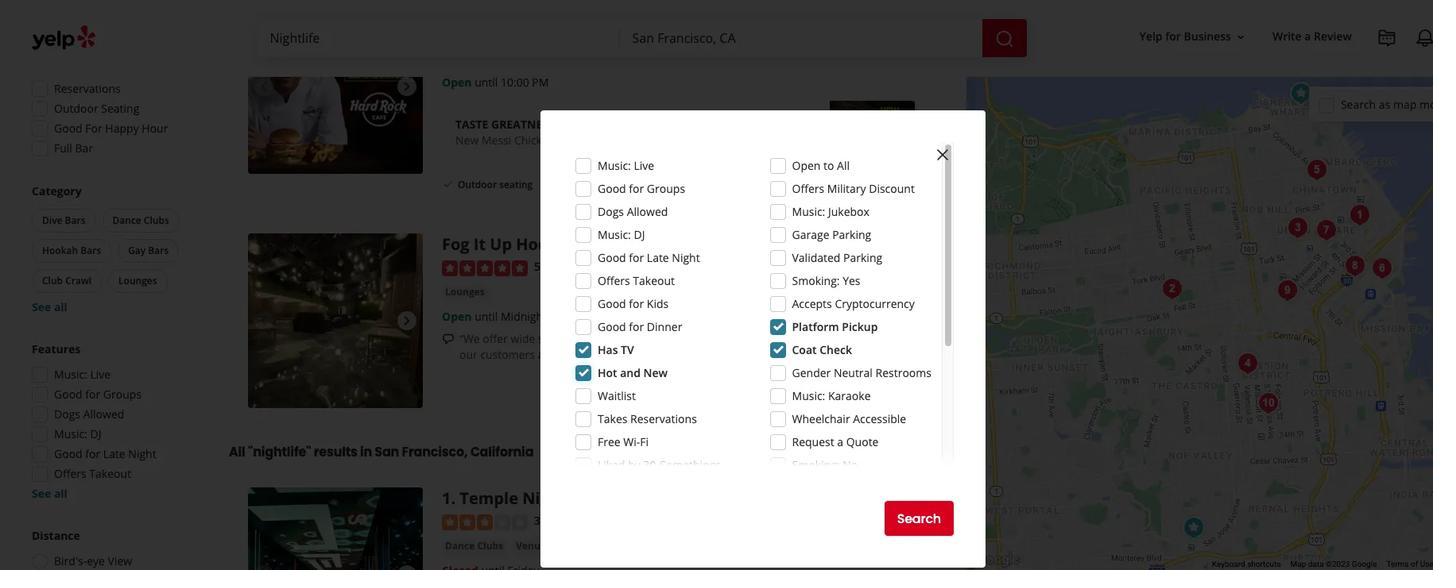 Task type: locate. For each thing, give the bounding box(es) containing it.
jukebox
[[828, 204, 869, 219]]

0 vertical spatial outdoor
[[54, 101, 98, 116]]

1 all from the top
[[54, 300, 67, 315]]

at
[[593, 347, 603, 362]]

1 vertical spatial takeout
[[633, 273, 675, 289]]

bars up crawl
[[80, 244, 101, 258]]

16 checkmark v2 image
[[612, 178, 624, 190]]

0 horizontal spatial hookah
[[42, 244, 78, 258]]

1 horizontal spatial night
[[672, 250, 700, 265]]

1 see all from the top
[[32, 300, 67, 315]]

francisco
[[637, 488, 712, 510]]

0 horizontal spatial reservations
[[54, 81, 121, 96]]

hookah bars button
[[32, 239, 111, 263]]

to left so
[[828, 331, 839, 346]]

dance clubs button up the gay
[[102, 209, 179, 233]]

by left 30-
[[628, 458, 641, 473]]

0 horizontal spatial offers takeout
[[54, 467, 131, 482]]

0 vertical spatial san
[[375, 444, 399, 462]]

takes reservations
[[598, 412, 697, 427]]

0 vertical spatial allowed
[[627, 204, 668, 219]]

all up distance
[[54, 486, 67, 502]]

1 see from the top
[[32, 300, 51, 315]]

venues
[[516, 539, 551, 553]]

1 horizontal spatial offers
[[598, 273, 630, 289]]

lounges button down the gay
[[108, 269, 167, 293]]

1 vertical spatial see all
[[32, 486, 67, 502]]

2 slideshow element from the top
[[248, 234, 423, 409]]

1 smoking: from the top
[[792, 273, 840, 289]]

groups
[[647, 181, 685, 196], [103, 387, 142, 402]]

1 horizontal spatial dance clubs
[[445, 539, 503, 553]]

dogs allowed down "features"
[[54, 407, 124, 422]]

0 vertical spatial night
[[672, 250, 700, 265]]

to inside "we offer wide selection of different flavored hookahs and our mission to so make sure our customers are happy at a nice atmosphere and cozy vibes"
[[828, 331, 839, 346]]

1 vertical spatial clubs
[[477, 539, 503, 553]]

vegetarians
[[838, 481, 899, 496]]

pickup
[[842, 320, 878, 335]]

1 vertical spatial late
[[103, 447, 125, 462]]

fog it up hookah lounge image
[[248, 234, 423, 409]]

business
[[1184, 29, 1231, 44]]

1 horizontal spatial live
[[634, 158, 654, 173]]

clubs up gay bars
[[144, 214, 169, 227]]

next image for open until midnight
[[397, 312, 416, 331]]

dance clubs for the rightmost the dance clubs button
[[445, 539, 503, 553]]

2 previous image from the top
[[254, 312, 273, 331]]

more link
[[787, 347, 817, 362]]

map region
[[793, 23, 1433, 571]]

google image
[[970, 550, 1023, 571]]

venues & event spaces link
[[513, 539, 628, 554]]

16 checkmark v2 image
[[442, 178, 455, 190]]

groups inside group
[[103, 387, 142, 402]]

of up at
[[587, 331, 598, 346]]

outdoor for outdoor seating
[[458, 178, 497, 191]]

reservations inside search dialog
[[630, 412, 697, 427]]

0 horizontal spatial good for groups
[[54, 387, 142, 402]]

taste greatness new messi chicken sandwich
[[455, 117, 608, 148]]

outdoor up for
[[54, 101, 98, 116]]

2 vertical spatial next image
[[397, 566, 416, 571]]

0 vertical spatial dj
[[634, 227, 645, 242]]

a right write
[[1305, 29, 1311, 44]]

0 vertical spatial liked
[[598, 458, 625, 473]]

reservations up outdoor seating
[[54, 81, 121, 96]]

hookah up 5.0
[[516, 234, 578, 255]]

to
[[823, 158, 834, 173], [828, 331, 839, 346]]

sandwich
[[558, 133, 608, 148]]

slideshow element for open until 10:00 pm
[[248, 0, 423, 174]]

0 vertical spatial music: live
[[598, 158, 654, 173]]

bars inside hookah bars button
[[80, 244, 101, 258]]

2 next image from the top
[[397, 312, 416, 331]]

offers takeout inside group
[[54, 467, 131, 482]]

hookah
[[516, 234, 578, 255], [42, 244, 78, 258]]

search left as
[[1341, 97, 1376, 112]]

1 horizontal spatial search
[[1341, 97, 1376, 112]]

bird's-eye view
[[54, 554, 132, 569]]

burgers link
[[637, 50, 680, 66]]

bars for gay bars
[[148, 244, 169, 258]]

music: live down "features"
[[54, 367, 111, 382]]

up
[[490, 234, 512, 255]]

dance clubs button down 3.1 star rating image
[[442, 539, 506, 554]]

dj
[[634, 227, 645, 242], [90, 427, 101, 442]]

dance clubs up the gay
[[112, 214, 169, 227]]

offers up distance
[[54, 467, 86, 482]]

validated
[[792, 250, 840, 265]]

16 chevron down v2 image
[[1234, 31, 1247, 43]]

all for category
[[54, 300, 67, 315]]

a right at
[[606, 347, 612, 362]]

urban putt image
[[1252, 387, 1284, 419]]

1 horizontal spatial san
[[604, 488, 633, 510]]

of left use
[[1411, 560, 1418, 569]]

open up music: jukebox
[[792, 158, 821, 173]]

bars inside cocktail bars button
[[606, 51, 627, 64]]

0 vertical spatial until
[[475, 75, 498, 90]]

see all button
[[32, 300, 67, 315], [32, 486, 67, 502]]

allowed inside group
[[83, 407, 124, 422]]

new for hot and new
[[643, 366, 668, 381]]

all left "nightlife"
[[229, 444, 245, 462]]

aaron bennett jazz ensemble image
[[1178, 512, 1209, 544]]

3 slideshow element from the top
[[248, 488, 423, 571]]

0 horizontal spatial night
[[128, 447, 156, 462]]

1 horizontal spatial music: dj
[[598, 227, 645, 242]]

group
[[27, 16, 197, 161], [29, 184, 197, 316], [27, 342, 197, 502]]

club crawl
[[42, 274, 91, 288]]

and down nice on the bottom
[[620, 366, 641, 381]]

allowed
[[627, 204, 668, 219], [83, 407, 124, 422]]

hot
[[598, 366, 617, 381]]

0 horizontal spatial lounges button
[[108, 269, 167, 293]]

and inside search dialog
[[620, 366, 641, 381]]

dance down 3.1 star rating image
[[445, 539, 475, 553]]

1 vertical spatial dance clubs
[[445, 539, 503, 553]]

hookah inside button
[[42, 244, 78, 258]]

san up spaces
[[604, 488, 633, 510]]

bars right cocktail
[[606, 51, 627, 64]]

music: live
[[598, 158, 654, 173], [54, 367, 111, 382]]

hour
[[142, 121, 168, 136]]

american
[[445, 51, 491, 64]]

0 horizontal spatial all
[[229, 444, 245, 462]]

offers up good for kids
[[598, 273, 630, 289]]

2 see all from the top
[[32, 486, 67, 502]]

0 vertical spatial slideshow element
[[248, 0, 423, 174]]

1 horizontal spatial music: live
[[598, 158, 654, 173]]

liked
[[598, 458, 625, 473], [792, 481, 820, 496]]

lion's den bar and lounge image
[[1301, 154, 1333, 186]]

hookah bars
[[42, 244, 101, 258]]

asiasf image
[[1271, 275, 1303, 306]]

dogs inside search dialog
[[598, 204, 624, 219]]

search inside button
[[897, 510, 941, 528]]

0 horizontal spatial clubs
[[144, 214, 169, 227]]

liked down smoking: no
[[792, 481, 820, 496]]

san right in
[[375, 444, 399, 462]]

option group containing distance
[[27, 529, 197, 571]]

wide
[[511, 331, 535, 346]]

dance inside group
[[112, 214, 141, 227]]

restrooms
[[876, 366, 932, 381]]

all down club crawl button
[[54, 300, 67, 315]]

all "nightlife" results in san francisco, california
[[229, 444, 534, 462]]

0 horizontal spatial san
[[375, 444, 399, 462]]

0 horizontal spatial dj
[[90, 427, 101, 442]]

1 next image from the top
[[397, 77, 416, 96]]

in
[[360, 444, 372, 462]]

2 vertical spatial offers
[[54, 467, 86, 482]]

2 vertical spatial group
[[27, 342, 197, 502]]

until down american (traditional) link
[[475, 75, 498, 90]]

option group
[[27, 529, 197, 571]]

emporium arcade bar image
[[1156, 273, 1188, 305]]

open up 16 speech v2 image
[[442, 309, 472, 324]]

offers takeout up distance
[[54, 467, 131, 482]]

new down taste
[[455, 133, 479, 148]]

dance up the gay
[[112, 214, 141, 227]]

flavored
[[648, 331, 691, 346]]

lounges link
[[442, 284, 488, 300]]

0 vertical spatial parking
[[832, 227, 871, 242]]

outdoor inside group
[[54, 101, 98, 116]]

1 horizontal spatial our
[[764, 331, 782, 346]]

0 vertical spatial offers
[[792, 181, 824, 196]]

1 vertical spatial allowed
[[83, 407, 124, 422]]

2 until from the top
[[475, 309, 498, 324]]

1 horizontal spatial new
[[643, 366, 668, 381]]

group containing features
[[27, 342, 197, 502]]

parking down jukebox
[[832, 227, 871, 242]]

open down american
[[442, 75, 472, 90]]

clubs inside dance clubs link
[[477, 539, 503, 553]]

0 vertical spatial next image
[[397, 77, 416, 96]]

2 vertical spatial and
[[620, 366, 641, 381]]

accepts cryptocurrency
[[792, 296, 915, 312]]

liked for liked by vegetarians
[[792, 481, 820, 496]]

1 vertical spatial next image
[[397, 312, 416, 331]]

keyboard
[[1212, 560, 1245, 569]]

burgers button
[[637, 50, 680, 66]]

lounges
[[118, 274, 157, 288], [445, 285, 485, 299]]

1 vertical spatial new
[[643, 366, 668, 381]]

1 horizontal spatial late
[[647, 250, 669, 265]]

1 vertical spatial offers takeout
[[54, 467, 131, 482]]

0 horizontal spatial music: dj
[[54, 427, 101, 442]]

1 vertical spatial smoking:
[[792, 458, 840, 473]]

1 vertical spatial reservations
[[630, 412, 697, 427]]

groups inside search dialog
[[647, 181, 685, 196]]

the valencia room image
[[1232, 348, 1263, 380]]

for
[[1165, 29, 1181, 44], [629, 181, 644, 196], [629, 250, 644, 265], [629, 296, 644, 312], [629, 320, 644, 335], [85, 387, 100, 402], [85, 447, 100, 462]]

use
[[1420, 560, 1433, 569]]

1 horizontal spatial offers takeout
[[598, 273, 675, 289]]

map data ©2023 google
[[1290, 560, 1377, 569]]

0 horizontal spatial good for late night
[[54, 447, 156, 462]]

open for open to all
[[792, 158, 821, 173]]

1 horizontal spatial reservations
[[630, 412, 697, 427]]

francisco,
[[402, 444, 468, 462]]

music:
[[598, 158, 631, 173], [792, 204, 825, 219], [598, 227, 631, 242], [54, 367, 87, 382], [792, 389, 825, 404], [54, 427, 87, 442]]

1 see all button from the top
[[32, 300, 67, 315]]

see all button up distance
[[32, 486, 67, 502]]

night inside group
[[128, 447, 156, 462]]

see all down 'club'
[[32, 300, 67, 315]]

spaces
[[592, 539, 624, 553]]

reviews) up cocktail bars
[[580, 25, 623, 40]]

lounges down the gay
[[118, 274, 157, 288]]

0 vertical spatial dogs
[[598, 204, 624, 219]]

club crawl button
[[32, 269, 102, 293]]

10:00
[[501, 75, 529, 90]]

0 vertical spatial by
[[628, 458, 641, 473]]

of inside "we offer wide selection of different flavored hookahs and our mission to so make sure our customers are happy at a nice atmosphere and cozy vibes"
[[587, 331, 598, 346]]

all up military
[[837, 158, 850, 173]]

greatness
[[491, 117, 555, 132]]

bars for hookah bars
[[80, 244, 101, 258]]

clubs down 3.1 star rating image
[[477, 539, 503, 553]]

lounges button down 5 star rating image
[[442, 284, 488, 300]]

reviews) right the (2
[[565, 259, 608, 274]]

hookah down dive bars button
[[42, 244, 78, 258]]

reservations
[[54, 81, 121, 96], [630, 412, 697, 427]]

music: live up 16 checkmark v2 image in the left of the page
[[598, 158, 654, 173]]

0 horizontal spatial groups
[[103, 387, 142, 402]]

0 horizontal spatial dance clubs button
[[102, 209, 179, 233]]

1 horizontal spatial all
[[837, 158, 850, 173]]

(1.1k
[[553, 25, 578, 40]]

see up distance
[[32, 486, 51, 502]]

open down suggested
[[54, 41, 83, 56]]

2 smoking: from the top
[[792, 458, 840, 473]]

1 vertical spatial and
[[705, 347, 725, 362]]

has
[[598, 343, 618, 358]]

1 horizontal spatial groups
[[647, 181, 685, 196]]

map
[[1290, 560, 1306, 569]]

see for features
[[32, 486, 51, 502]]

good for kids
[[598, 296, 669, 312]]

smoking: down validated
[[792, 273, 840, 289]]

new
[[455, 133, 479, 148], [643, 366, 668, 381]]

0 vertical spatial dogs allowed
[[598, 204, 668, 219]]

(1.1k reviews)
[[553, 25, 623, 40]]

dogs down "features"
[[54, 407, 80, 422]]

until for until 10:00 pm
[[475, 75, 498, 90]]

parking up yes
[[843, 250, 882, 265]]

dance clubs down 3.1 star rating image
[[445, 539, 503, 553]]

1 horizontal spatial and
[[705, 347, 725, 362]]

1 vertical spatial san
[[604, 488, 633, 510]]

see all button for category
[[32, 300, 67, 315]]

and up cozy
[[741, 331, 761, 346]]

bars right the dive
[[65, 214, 85, 227]]

bars inside dive bars button
[[65, 214, 85, 227]]

new down atmosphere
[[643, 366, 668, 381]]

1 vertical spatial reviews)
[[565, 259, 608, 274]]

discount
[[869, 181, 915, 196]]

1 vertical spatial dogs allowed
[[54, 407, 124, 422]]

music: live inside search dialog
[[598, 158, 654, 173]]

previous image
[[254, 77, 273, 96], [254, 312, 273, 331]]

takes
[[598, 412, 627, 427]]

0 horizontal spatial dogs allowed
[[54, 407, 124, 422]]

outdoor right 16 checkmark v2 icon
[[458, 178, 497, 191]]

2 vertical spatial takeout
[[89, 467, 131, 482]]

0 vertical spatial dance clubs
[[112, 214, 169, 227]]

new inside search dialog
[[643, 366, 668, 381]]

lounges down 5 star rating image
[[445, 285, 485, 299]]

dance clubs inside group
[[112, 214, 169, 227]]

0 vertical spatial see all button
[[32, 300, 67, 315]]

has tv
[[598, 343, 634, 358]]

0 horizontal spatial late
[[103, 447, 125, 462]]

outdoor for outdoor seating
[[54, 101, 98, 116]]

dogs down 16 checkmark v2 image in the left of the page
[[598, 204, 624, 219]]

good
[[54, 121, 82, 136], [598, 181, 626, 196], [598, 250, 626, 265], [598, 296, 626, 312], [598, 320, 626, 335], [54, 387, 82, 402], [54, 447, 82, 462]]

search button
[[884, 502, 954, 537]]

0 horizontal spatial search
[[897, 510, 941, 528]]

see all button down 'club'
[[32, 300, 67, 315]]

2 vertical spatial a
[[837, 435, 843, 450]]

dogs allowed inside search dialog
[[598, 204, 668, 219]]

for
[[85, 121, 102, 136]]

hard rock cafe image
[[248, 0, 423, 174]]

see all for features
[[32, 486, 67, 502]]

hard rock cafe image
[[1285, 77, 1317, 109]]

0 vertical spatial new
[[455, 133, 479, 148]]

music: live inside group
[[54, 367, 111, 382]]

bars for cocktail bars
[[606, 51, 627, 64]]

kaiyō rooftop image
[[1366, 252, 1398, 284]]

next image
[[397, 77, 416, 96], [397, 312, 416, 331], [397, 566, 416, 571]]

hookahs
[[694, 331, 738, 346]]

search down vegetarians
[[897, 510, 941, 528]]

our down "we
[[459, 347, 478, 362]]

venues & event spaces button
[[513, 539, 628, 554]]

all inside search dialog
[[837, 158, 850, 173]]

"we
[[459, 331, 480, 346]]

a left quote
[[837, 435, 843, 450]]

our
[[764, 331, 782, 346], [459, 347, 478, 362]]

offers down open to all
[[792, 181, 824, 196]]

cozy
[[728, 347, 751, 362]]

offers takeout up good for kids
[[598, 273, 675, 289]]

search
[[1341, 97, 1376, 112], [897, 510, 941, 528]]

2 see from the top
[[32, 486, 51, 502]]

1 horizontal spatial by
[[822, 481, 835, 496]]

1 vertical spatial all
[[54, 486, 67, 502]]

1 slideshow element from the top
[[248, 0, 423, 174]]

dance clubs for the leftmost the dance clubs button
[[112, 214, 169, 227]]

0 horizontal spatial dogs
[[54, 407, 80, 422]]

and down hookahs
[[705, 347, 725, 362]]

see all
[[32, 300, 67, 315], [32, 486, 67, 502]]

good for groups up lounge in the left of the page
[[598, 181, 685, 196]]

open inside group
[[54, 41, 83, 56]]

until up offer
[[475, 309, 498, 324]]

0 vertical spatial our
[[764, 331, 782, 346]]

open inside search dialog
[[792, 158, 821, 173]]

dogs allowed down 16 checkmark v2 image in the left of the page
[[598, 204, 668, 219]]

offers takeout
[[598, 273, 675, 289], [54, 467, 131, 482]]

1 until from the top
[[475, 75, 498, 90]]

0 horizontal spatial outdoor
[[54, 101, 98, 116]]

1 horizontal spatial good for late night
[[598, 250, 700, 265]]

1 previous image from the top
[[254, 77, 273, 96]]

0 horizontal spatial live
[[90, 367, 111, 382]]

2 horizontal spatial a
[[1305, 29, 1311, 44]]

by
[[628, 458, 641, 473], [822, 481, 835, 496]]

san for in
[[375, 444, 399, 462]]

smoking: down request
[[792, 458, 840, 473]]

nightclub
[[522, 488, 600, 510]]

1 vertical spatial parking
[[843, 250, 882, 265]]

slideshow element
[[248, 0, 423, 174], [248, 234, 423, 409], [248, 488, 423, 571]]

bars inside the gay bars button
[[148, 244, 169, 258]]

liked down free
[[598, 458, 625, 473]]

2 all from the top
[[54, 486, 67, 502]]

0 vertical spatial good for late night
[[598, 250, 700, 265]]

outdoor seating
[[54, 101, 139, 116]]

None search field
[[257, 19, 1030, 57]]

our up vibes"
[[764, 331, 782, 346]]

new inside taste greatness new messi chicken sandwich
[[455, 133, 479, 148]]

by down smoking: no
[[822, 481, 835, 496]]

0 vertical spatial groups
[[647, 181, 685, 196]]

check
[[820, 343, 852, 358]]

bars right the gay
[[148, 244, 169, 258]]

1 vertical spatial previous image
[[254, 312, 273, 331]]

late
[[647, 250, 669, 265], [103, 447, 125, 462]]

1 horizontal spatial dogs allowed
[[598, 204, 668, 219]]

1 vertical spatial groups
[[103, 387, 142, 402]]

0 vertical spatial all
[[837, 158, 850, 173]]

0 horizontal spatial and
[[620, 366, 641, 381]]

terms
[[1387, 560, 1409, 569]]

3 next image from the top
[[397, 566, 416, 571]]

see down 'club'
[[32, 300, 51, 315]]

open for open until midnight
[[442, 309, 472, 324]]

1 horizontal spatial outdoor
[[458, 178, 497, 191]]

good for groups down "features"
[[54, 387, 142, 402]]

1 vertical spatial see all button
[[32, 486, 67, 502]]

1 vertical spatial liked
[[792, 481, 820, 496]]

2 see all button from the top
[[32, 486, 67, 502]]

reservations up fi
[[630, 412, 697, 427]]

dinner
[[647, 320, 682, 335]]

thriller social club image
[[1339, 250, 1371, 282]]

see all up distance
[[32, 486, 67, 502]]

good for groups
[[598, 181, 685, 196], [54, 387, 142, 402]]

dance
[[112, 214, 141, 227], [445, 539, 475, 553]]

0 vertical spatial offers takeout
[[598, 273, 675, 289]]

night inside search dialog
[[672, 250, 700, 265]]

outdoor
[[54, 101, 98, 116], [458, 178, 497, 191]]

previous image for open until 10:00 pm
[[254, 77, 273, 96]]

reservations inside group
[[54, 81, 121, 96]]

0 vertical spatial a
[[1305, 29, 1311, 44]]

san
[[375, 444, 399, 462], [604, 488, 633, 510]]

a inside dialog
[[837, 435, 843, 450]]

0 vertical spatial and
[[741, 331, 761, 346]]

to up military
[[823, 158, 834, 173]]



Task type: vqa. For each thing, say whether or not it's contained in the screenshot.
lounges button
yes



Task type: describe. For each thing, give the bounding box(es) containing it.
cocktail bars link
[[562, 50, 630, 66]]

live inside search dialog
[[634, 158, 654, 173]]

chicken
[[514, 133, 555, 148]]

tv
[[621, 343, 634, 358]]

write
[[1272, 29, 1302, 44]]

accessible
[[853, 412, 906, 427]]

dogs inside group
[[54, 407, 80, 422]]

taste
[[455, 117, 488, 132]]

0 vertical spatial clubs
[[144, 214, 169, 227]]

terms of use link
[[1387, 560, 1433, 569]]

good for late night inside group
[[54, 447, 156, 462]]

3.1
[[534, 514, 553, 529]]

messi
[[482, 133, 511, 148]]

all for features
[[54, 486, 67, 502]]

takeout inside group
[[89, 467, 131, 482]]

good for groups inside search dialog
[[598, 181, 685, 196]]

write a review link
[[1266, 23, 1358, 51]]

validated parking
[[792, 250, 882, 265]]

a inside "we offer wide selection of different flavored hookahs and our mission to so make sure our customers are happy at a nice atmosphere and cozy vibes"
[[606, 347, 612, 362]]

dive bars
[[42, 214, 85, 227]]

cocktail
[[565, 51, 604, 64]]

1 horizontal spatial lounges button
[[442, 284, 488, 300]]

"nightlife"
[[248, 444, 311, 462]]

karaoke
[[828, 389, 871, 404]]

0 vertical spatial takeout
[[628, 178, 665, 191]]

military
[[827, 181, 866, 196]]

for inside button
[[1165, 29, 1181, 44]]

cityscape image
[[1282, 212, 1313, 244]]

parking for validated parking
[[843, 250, 882, 265]]

bird's-
[[54, 554, 87, 569]]

dance for the rightmost the dance clubs button
[[445, 539, 475, 553]]

by for 30-
[[628, 458, 641, 473]]

nice
[[615, 347, 636, 362]]

american (traditional)
[[445, 51, 552, 64]]

open for open until 10:00 pm
[[442, 75, 472, 90]]

1 . temple nightclub san francisco
[[442, 488, 712, 510]]

liked for liked by 30-somethings
[[598, 458, 625, 473]]

open for open now
[[54, 41, 83, 56]]

search image
[[995, 29, 1014, 48]]

offer
[[483, 331, 508, 346]]

previous image
[[254, 566, 273, 571]]

selection
[[538, 331, 584, 346]]

late inside search dialog
[[647, 250, 669, 265]]

a for request
[[837, 435, 843, 450]]

make
[[857, 331, 885, 346]]

garage
[[792, 227, 829, 242]]

bars for dive bars
[[65, 214, 85, 227]]

cocktail bars
[[565, 51, 627, 64]]

16 speech v2 image
[[442, 333, 455, 346]]

cryptocurrency
[[835, 296, 915, 312]]

fisherman's
[[687, 51, 749, 66]]

takeout inside search dialog
[[633, 273, 675, 289]]

close image
[[933, 145, 952, 164]]

.
[[451, 488, 456, 510]]

dj inside search dialog
[[634, 227, 645, 242]]

club
[[42, 274, 63, 288]]

full
[[54, 141, 72, 156]]

search for search
[[897, 510, 941, 528]]

liked by vegetarians
[[792, 481, 899, 496]]

notifications image
[[1416, 29, 1433, 48]]

5 star rating image
[[442, 260, 528, 276]]

search for search as map mo
[[1341, 97, 1376, 112]]

previous image for open until midnight
[[254, 312, 273, 331]]

happy
[[558, 347, 590, 362]]

live inside group
[[90, 367, 111, 382]]

group containing category
[[29, 184, 197, 316]]

wharf
[[752, 51, 784, 66]]

free
[[598, 435, 620, 450]]

30-
[[643, 458, 660, 473]]

temple nightclub san francisco link
[[460, 488, 712, 510]]

(traditional)
[[493, 51, 552, 64]]

more
[[787, 347, 817, 362]]

open until midnight
[[442, 309, 547, 324]]

data
[[1308, 560, 1324, 569]]

lounge
[[582, 234, 640, 255]]

dance for the leftmost the dance clubs button
[[112, 214, 141, 227]]

allowed inside search dialog
[[627, 204, 668, 219]]

different
[[601, 331, 646, 346]]

3.1 star rating image
[[442, 515, 528, 531]]

san for nightclub
[[604, 488, 633, 510]]

wi-
[[623, 435, 640, 450]]

delivery
[[561, 178, 599, 191]]

cocktail bars button
[[562, 50, 630, 66]]

1 horizontal spatial dance clubs button
[[442, 539, 506, 554]]

music: jukebox
[[792, 204, 869, 219]]

burgers
[[640, 51, 677, 64]]

platform pickup
[[792, 320, 878, 335]]

good for late night inside search dialog
[[598, 250, 700, 265]]

2 horizontal spatial and
[[741, 331, 761, 346]]

by for vegetarians
[[822, 481, 835, 496]]

offers takeout inside search dialog
[[598, 273, 675, 289]]

smoking: no
[[792, 458, 858, 473]]

0 horizontal spatial our
[[459, 347, 478, 362]]

gender neutral restrooms
[[792, 366, 932, 381]]

music: dj inside group
[[54, 427, 101, 442]]

search dialog
[[0, 0, 1433, 571]]

to inside search dialog
[[823, 158, 834, 173]]

see all button for features
[[32, 486, 67, 502]]

as
[[1379, 97, 1390, 112]]

midnight
[[501, 309, 547, 324]]

projects image
[[1377, 29, 1396, 48]]

user actions element
[[1127, 20, 1433, 118]]

music: karaoke
[[792, 389, 871, 404]]

atmosphere
[[639, 347, 702, 362]]

results
[[314, 444, 358, 462]]

happy
[[105, 121, 139, 136]]

dance clubs link
[[442, 539, 506, 554]]

1 vertical spatial dj
[[90, 427, 101, 442]]

offers inside group
[[54, 467, 86, 482]]

smoking: for smoking: yes
[[792, 273, 840, 289]]

california
[[470, 444, 534, 462]]

map
[[1393, 97, 1417, 112]]

open to all
[[792, 158, 850, 173]]

1 vertical spatial offers
[[598, 273, 630, 289]]

slideshow element for open until midnight
[[248, 234, 423, 409]]

1 vertical spatial all
[[229, 444, 245, 462]]

coat
[[792, 343, 817, 358]]

temple nightclub san francisco image
[[1344, 199, 1375, 231]]

offers military discount
[[792, 181, 915, 196]]

2 horizontal spatial offers
[[792, 181, 824, 196]]

1 horizontal spatial hookah
[[516, 234, 578, 255]]

smoking: yes
[[792, 273, 860, 289]]

request
[[792, 435, 834, 450]]

the view lounge image
[[1310, 214, 1342, 246]]

5.0
[[534, 259, 550, 274]]

music: dj inside search dialog
[[598, 227, 645, 242]]

late inside group
[[103, 447, 125, 462]]

good for happy hour
[[54, 121, 168, 136]]

see for category
[[32, 300, 51, 315]]

smoking: for smoking: no
[[792, 458, 840, 473]]

group containing suggested
[[27, 16, 197, 161]]

shortcuts
[[1247, 560, 1281, 569]]

0 horizontal spatial lounges
[[118, 274, 157, 288]]

crawl
[[65, 274, 91, 288]]

yelp for business
[[1139, 29, 1231, 44]]

fog it up hookah lounge
[[442, 234, 640, 255]]

1 horizontal spatial of
[[1411, 560, 1418, 569]]

somethings
[[660, 458, 721, 473]]

yelp
[[1139, 29, 1162, 44]]

dogs allowed inside group
[[54, 407, 124, 422]]

next image for open until 10:00 pm
[[397, 77, 416, 96]]

1 horizontal spatial lounges
[[445, 285, 485, 299]]

a for write
[[1305, 29, 1311, 44]]

now
[[85, 41, 109, 56]]

0 vertical spatial reviews)
[[580, 25, 623, 40]]

until for until midnight
[[475, 309, 498, 324]]

google
[[1352, 560, 1377, 569]]

see all for category
[[32, 300, 67, 315]]

parking for garage parking
[[832, 227, 871, 242]]

hot and new
[[598, 366, 668, 381]]

category
[[32, 184, 82, 199]]

american (traditional) button
[[442, 50, 555, 66]]

good for groups inside group
[[54, 387, 142, 402]]

new for taste greatness new messi chicken sandwich
[[455, 133, 479, 148]]

write a review
[[1272, 29, 1352, 44]]

temple
[[460, 488, 518, 510]]

terms of use
[[1387, 560, 1433, 569]]



